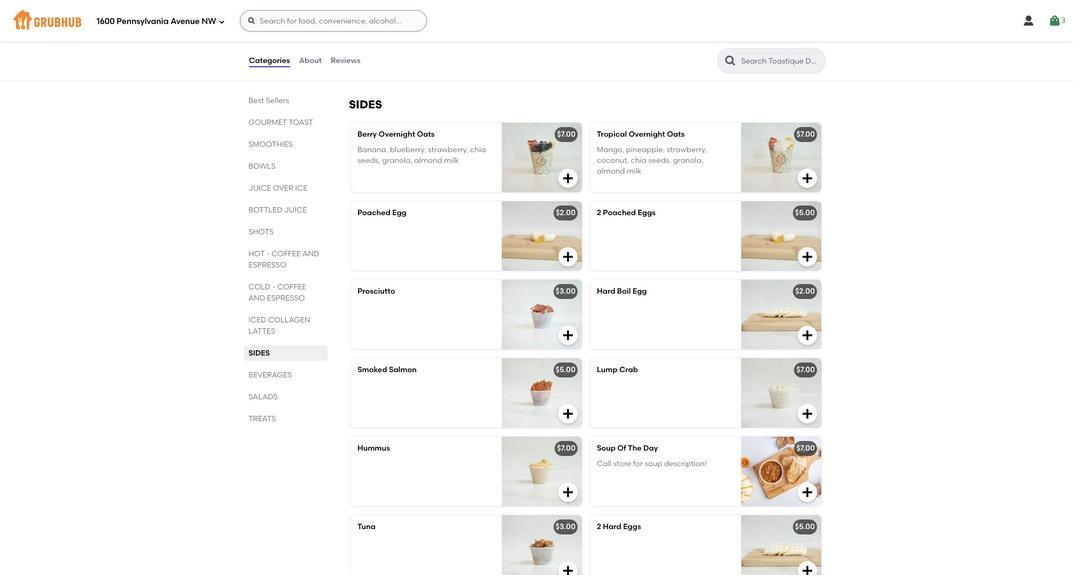 Task type: describe. For each thing, give the bounding box(es) containing it.
juice over ice
[[249, 184, 308, 193]]

chia inside the mango, pineapple, strawberry, coconut, chia seeds, granola, almond milk
[[631, 156, 647, 165]]

juice over ice tab
[[249, 183, 323, 194]]

tropical overnight oats image
[[742, 123, 822, 193]]

requested)
[[358, 50, 397, 59]]

turmeric latte image
[[742, 6, 822, 76]]

salads
[[249, 393, 278, 402]]

tuna
[[358, 523, 376, 532]]

0 horizontal spatial egg
[[392, 209, 407, 218]]

prosciutto image
[[502, 280, 582, 350]]

matcha
[[358, 13, 386, 22]]

espresso for cold
[[267, 294, 305, 303]]

1 horizontal spatial sides
[[349, 98, 382, 111]]

soup
[[597, 444, 616, 454]]

and for hot - coffee and espresso
[[303, 250, 319, 259]]

sellers
[[266, 96, 289, 105]]

Search for food, convenience, alcohol... search field
[[240, 10, 427, 32]]

hot - coffee and espresso
[[249, 250, 319, 270]]

and for cold - coffee and espresso
[[249, 294, 265, 303]]

hummus image
[[502, 438, 582, 507]]

strawberry, for almond
[[428, 145, 469, 154]]

the
[[628, 444, 642, 454]]

svg image for soup of the day image on the bottom
[[801, 487, 814, 500]]

almond inside the mango, pineapple, strawberry, coconut, chia seeds, granola, almond milk
[[597, 167, 625, 176]]

coffee for cold
[[277, 283, 307, 292]]

mango,
[[597, 145, 625, 154]]

svg image for $2.00
[[562, 251, 575, 264]]

gourmet toast
[[249, 118, 313, 127]]

1600 pennsylvania avenue nw
[[97, 16, 216, 26]]

or
[[430, 39, 437, 48]]

1 horizontal spatial juice
[[284, 206, 307, 215]]

chia inside the banana, blueberry, strawberry, chia seeds, granola, almond milk
[[470, 145, 486, 154]]

maple
[[647, 39, 670, 48]]

eggs for 2 hard eggs
[[624, 523, 641, 532]]

store
[[613, 460, 632, 469]]

matcha latte
[[358, 13, 407, 22]]

vital proteins collagen, turmeric chai spice, ginger, maple syrup, almond milk
[[597, 28, 730, 59]]

coconut,
[[597, 156, 629, 165]]

iced
[[249, 316, 266, 325]]

0 vertical spatial juice
[[249, 184, 271, 193]]

lattes
[[249, 327, 275, 336]]

ginger,
[[620, 39, 645, 48]]

hot
[[249, 250, 265, 259]]

collagen, inside vital proteins matcha collagen, almond milk, honey or agave (if requested)
[[437, 28, 471, 37]]

iced collagen lattes
[[249, 316, 310, 336]]

1 vertical spatial egg
[[633, 287, 647, 296]]

$5.00 for 2 hard eggs
[[795, 523, 815, 532]]

collagen, inside vital proteins collagen, turmeric chai spice, ginger, maple syrup, almond milk
[[646, 28, 680, 37]]

$5.00 for 2 poached eggs
[[795, 209, 815, 218]]

milk inside vital proteins collagen, turmeric chai spice, ginger, maple syrup, almond milk
[[597, 50, 612, 59]]

pennsylvania
[[117, 16, 169, 26]]

latte
[[388, 13, 407, 22]]

2 hard eggs image
[[742, 516, 822, 576]]

over
[[273, 184, 293, 193]]

about button
[[299, 42, 322, 80]]

svg image inside "3" button
[[1049, 14, 1062, 27]]

oats for berry overnight oats
[[417, 130, 435, 139]]

berry overnight oats
[[358, 130, 435, 139]]

espresso for hot
[[249, 261, 287, 270]]

matcha latte image
[[502, 6, 582, 76]]

best
[[249, 96, 264, 105]]

$2.00 for hard boil egg
[[796, 287, 815, 296]]

2 for 2 poached eggs
[[597, 209, 601, 218]]

categories
[[249, 56, 290, 65]]

almond inside vital proteins collagen, turmeric chai spice, ginger, maple syrup, almond milk
[[695, 39, 723, 48]]

best sellers
[[249, 96, 289, 105]]

bowls
[[249, 162, 276, 171]]

2 for 2 hard eggs
[[597, 523, 601, 532]]

matcha
[[407, 28, 436, 37]]

call store for soup description!
[[597, 460, 707, 469]]

search icon image
[[724, 55, 737, 67]]

granola, inside the banana, blueberry, strawberry, chia seeds, granola, almond milk
[[382, 156, 413, 165]]

hard boil egg image
[[742, 280, 822, 350]]

soup
[[645, 460, 663, 469]]

chai
[[714, 28, 730, 37]]

$3.00 for hard boil egg
[[556, 287, 576, 296]]

shots
[[249, 228, 274, 237]]

2 poached eggs image
[[742, 202, 822, 271]]

cold
[[249, 283, 271, 292]]

reviews
[[331, 56, 361, 65]]

2 poached from the left
[[603, 209, 636, 218]]

avenue
[[171, 16, 200, 26]]

1600
[[97, 16, 115, 26]]

treats
[[249, 415, 276, 424]]

ice
[[295, 184, 308, 193]]

hard boil egg
[[597, 287, 647, 296]]

smoked salmon image
[[502, 359, 582, 428]]

soup of the day
[[597, 444, 658, 454]]

lump crab
[[597, 366, 638, 375]]

bottled juice
[[249, 206, 307, 215]]

categories button
[[249, 42, 291, 80]]

cold - coffee and espresso tab
[[249, 282, 323, 304]]

- for hot
[[267, 250, 270, 259]]

pineapple,
[[626, 145, 665, 154]]

1 vertical spatial hard
[[603, 523, 622, 532]]

for
[[633, 460, 643, 469]]

boil
[[617, 287, 631, 296]]

vital for vital proteins collagen, turmeric chai spice, ginger, maple syrup, almond milk
[[597, 28, 613, 37]]

3 button
[[1049, 11, 1066, 30]]



Task type: locate. For each thing, give the bounding box(es) containing it.
almond inside vital proteins matcha collagen, almond milk, honey or agave (if requested)
[[358, 39, 386, 48]]

1 horizontal spatial and
[[303, 250, 319, 259]]

0 horizontal spatial oats
[[417, 130, 435, 139]]

0 vertical spatial coffee
[[272, 250, 301, 259]]

1 vertical spatial 2
[[597, 523, 601, 532]]

nw
[[202, 16, 216, 26]]

1 horizontal spatial milk
[[597, 50, 612, 59]]

0 horizontal spatial poached
[[358, 209, 391, 218]]

sides inside tab
[[249, 349, 270, 358]]

blueberry,
[[390, 145, 426, 154]]

1 seeds, from the left
[[358, 156, 381, 165]]

0 vertical spatial sides
[[349, 98, 382, 111]]

tropical overnight oats
[[597, 130, 685, 139]]

treats tab
[[249, 414, 323, 425]]

0 vertical spatial $2.00
[[556, 209, 576, 218]]

overnight up the blueberry,
[[379, 130, 415, 139]]

best sellers tab
[[249, 95, 323, 106]]

strawberry, right the blueberry,
[[428, 145, 469, 154]]

2 strawberry, from the left
[[667, 145, 707, 154]]

1 vertical spatial -
[[272, 283, 276, 292]]

tuna image
[[502, 516, 582, 576]]

svg image
[[1049, 14, 1062, 27], [247, 17, 256, 25], [218, 18, 225, 25], [562, 172, 575, 185], [801, 251, 814, 264], [562, 330, 575, 342], [801, 330, 814, 342], [562, 408, 575, 421], [801, 408, 814, 421], [562, 487, 575, 500], [801, 487, 814, 500], [562, 565, 575, 576]]

1 vertical spatial coffee
[[277, 283, 307, 292]]

1 vertical spatial and
[[249, 294, 265, 303]]

svg image for $5.00
[[801, 565, 814, 576]]

coffee for hot
[[272, 250, 301, 259]]

1 vertical spatial chia
[[631, 156, 647, 165]]

collagen, up maple
[[646, 28, 680, 37]]

0 vertical spatial -
[[267, 250, 270, 259]]

vital proteins collagen, turmeric chai spice, ginger, maple syrup, almond milk button
[[591, 6, 822, 76]]

sides
[[349, 98, 382, 111], [249, 349, 270, 358]]

1 horizontal spatial seeds,
[[649, 156, 672, 165]]

coffee inside hot - coffee and espresso
[[272, 250, 301, 259]]

gourmet toast tab
[[249, 117, 323, 128]]

seeds, inside the banana, blueberry, strawberry, chia seeds, granola, almond milk
[[358, 156, 381, 165]]

0 horizontal spatial sides
[[249, 349, 270, 358]]

bottled
[[249, 206, 283, 215]]

strawberry, right pineapple,
[[667, 145, 707, 154]]

crab
[[620, 366, 638, 375]]

2 oats from the left
[[667, 130, 685, 139]]

salmon
[[389, 366, 417, 375]]

2 $3.00 from the top
[[556, 523, 576, 532]]

bottled juice tab
[[249, 205, 323, 216]]

vital up spice,
[[597, 28, 613, 37]]

proteins for spice,
[[615, 28, 645, 37]]

0 vertical spatial milk
[[597, 50, 612, 59]]

-
[[267, 250, 270, 259], [272, 283, 276, 292]]

smoothies
[[249, 140, 293, 149]]

2 vertical spatial milk
[[627, 167, 642, 176]]

hummus
[[358, 444, 390, 454]]

1 2 from the top
[[597, 209, 601, 218]]

2 vertical spatial $5.00
[[795, 523, 815, 532]]

1 vertical spatial milk
[[444, 156, 459, 165]]

proteins up milk,
[[376, 28, 405, 37]]

almond down the blueberry,
[[415, 156, 443, 165]]

sides down lattes
[[249, 349, 270, 358]]

espresso
[[249, 261, 287, 270], [267, 294, 305, 303]]

smoothies tab
[[249, 139, 323, 150]]

1 proteins from the left
[[376, 28, 405, 37]]

iced collagen lattes tab
[[249, 315, 323, 337]]

proteins inside vital proteins collagen, turmeric chai spice, ginger, maple syrup, almond milk
[[615, 28, 645, 37]]

overnight up pineapple,
[[629, 130, 666, 139]]

0 horizontal spatial collagen,
[[437, 28, 471, 37]]

0 vertical spatial hard
[[597, 287, 616, 296]]

- right hot
[[267, 250, 270, 259]]

oats up the banana, blueberry, strawberry, chia seeds, granola, almond milk
[[417, 130, 435, 139]]

coffee inside cold - coffee and espresso
[[277, 283, 307, 292]]

0 horizontal spatial proteins
[[376, 28, 405, 37]]

0 vertical spatial chia
[[470, 145, 486, 154]]

coffee
[[272, 250, 301, 259], [277, 283, 307, 292]]

honey
[[406, 39, 428, 48]]

milk,
[[388, 39, 404, 48]]

1 horizontal spatial -
[[272, 283, 276, 292]]

prosciutto
[[358, 287, 395, 296]]

banana,
[[358, 145, 388, 154]]

smoked salmon
[[358, 366, 417, 375]]

seeds, down pineapple,
[[649, 156, 672, 165]]

beverages tab
[[249, 370, 323, 381]]

Search Toastique Dupont Circle search field
[[740, 56, 822, 66]]

svg image for "berry overnight oats" image
[[562, 172, 575, 185]]

strawberry,
[[428, 145, 469, 154], [667, 145, 707, 154]]

0 horizontal spatial overnight
[[379, 130, 415, 139]]

3
[[1062, 16, 1066, 25]]

0 horizontal spatial -
[[267, 250, 270, 259]]

seeds, down banana,
[[358, 156, 381, 165]]

overnight
[[379, 130, 415, 139], [629, 130, 666, 139]]

svg image for smoked salmon "image"
[[562, 408, 575, 421]]

1 granola, from the left
[[382, 156, 413, 165]]

1 strawberry, from the left
[[428, 145, 469, 154]]

vital down matcha
[[358, 28, 374, 37]]

mango, pineapple, strawberry, coconut, chia seeds, granola, almond milk
[[597, 145, 707, 176]]

1 vertical spatial $3.00
[[556, 523, 576, 532]]

$7.00 for mango, pineapple, strawberry, coconut, chia seeds, granola, almond milk
[[797, 130, 815, 139]]

reviews button
[[330, 42, 361, 80]]

berry overnight oats image
[[502, 123, 582, 193]]

$7.00 for call store for soup description!
[[797, 444, 815, 454]]

2 granola, from the left
[[673, 156, 704, 165]]

day
[[644, 444, 658, 454]]

1 horizontal spatial proteins
[[615, 28, 645, 37]]

$2.00 for poached egg
[[556, 209, 576, 218]]

$3.00 for 2 hard eggs
[[556, 523, 576, 532]]

$2.00
[[556, 209, 576, 218], [796, 287, 815, 296]]

0 vertical spatial $3.00
[[556, 287, 576, 296]]

and
[[303, 250, 319, 259], [249, 294, 265, 303]]

1 horizontal spatial egg
[[633, 287, 647, 296]]

svg image
[[1023, 14, 1036, 27], [801, 55, 814, 68], [801, 172, 814, 185], [562, 251, 575, 264], [801, 565, 814, 576]]

1 vital from the left
[[358, 28, 374, 37]]

1 horizontal spatial poached
[[603, 209, 636, 218]]

0 horizontal spatial chia
[[470, 145, 486, 154]]

and inside hot - coffee and espresso
[[303, 250, 319, 259]]

banana, blueberry, strawberry, chia seeds, granola, almond milk
[[358, 145, 486, 165]]

proteins for milk,
[[376, 28, 405, 37]]

1 oats from the left
[[417, 130, 435, 139]]

vital for vital proteins matcha collagen, almond milk, honey or agave (if requested)
[[358, 28, 374, 37]]

lump
[[597, 366, 618, 375]]

salads tab
[[249, 392, 323, 403]]

eggs for 2 poached eggs
[[638, 209, 656, 218]]

vital inside vital proteins collagen, turmeric chai spice, ginger, maple syrup, almond milk
[[597, 28, 613, 37]]

gourmet
[[249, 118, 287, 127]]

overnight for pineapple,
[[629, 130, 666, 139]]

turmeric
[[682, 28, 712, 37]]

1 horizontal spatial strawberry,
[[667, 145, 707, 154]]

espresso down hot
[[249, 261, 287, 270]]

2
[[597, 209, 601, 218], [597, 523, 601, 532]]

1 horizontal spatial oats
[[667, 130, 685, 139]]

0 vertical spatial egg
[[392, 209, 407, 218]]

2 horizontal spatial milk
[[627, 167, 642, 176]]

svg image for tuna image
[[562, 565, 575, 576]]

0 horizontal spatial juice
[[249, 184, 271, 193]]

spice,
[[597, 39, 618, 48]]

2 overnight from the left
[[629, 130, 666, 139]]

collagen, up agave on the top of the page
[[437, 28, 471, 37]]

svg image for $7.00
[[801, 172, 814, 185]]

almond down the 'turmeric'
[[695, 39, 723, 48]]

proteins inside vital proteins matcha collagen, almond milk, honey or agave (if requested)
[[376, 28, 405, 37]]

1 vertical spatial eggs
[[624, 523, 641, 532]]

strawberry, inside the mango, pineapple, strawberry, coconut, chia seeds, granola, almond milk
[[667, 145, 707, 154]]

oats
[[417, 130, 435, 139], [667, 130, 685, 139]]

1 vertical spatial sides
[[249, 349, 270, 358]]

milk inside the banana, blueberry, strawberry, chia seeds, granola, almond milk
[[444, 156, 459, 165]]

- inside hot - coffee and espresso
[[267, 250, 270, 259]]

description!
[[664, 460, 707, 469]]

0 vertical spatial $5.00
[[795, 209, 815, 218]]

0 vertical spatial 2
[[597, 209, 601, 218]]

svg image for 2 poached eggs image on the right of page
[[801, 251, 814, 264]]

coffee down hot - coffee and espresso 'tab' in the left top of the page
[[277, 283, 307, 292]]

syrup,
[[672, 39, 693, 48]]

0 vertical spatial eggs
[[638, 209, 656, 218]]

0 horizontal spatial granola,
[[382, 156, 413, 165]]

2 vital from the left
[[597, 28, 613, 37]]

1 overnight from the left
[[379, 130, 415, 139]]

beverages
[[249, 371, 292, 380]]

granola, inside the mango, pineapple, strawberry, coconut, chia seeds, granola, almond milk
[[673, 156, 704, 165]]

0 horizontal spatial strawberry,
[[428, 145, 469, 154]]

poached egg
[[358, 209, 407, 218]]

$7.00 for banana, blueberry, strawberry, chia seeds, granola, almond milk
[[557, 130, 576, 139]]

cold - coffee and espresso
[[249, 283, 307, 303]]

collagen,
[[437, 28, 471, 37], [646, 28, 680, 37]]

and inside cold - coffee and espresso
[[249, 294, 265, 303]]

svg image for lump crab image
[[801, 408, 814, 421]]

juice down bowls
[[249, 184, 271, 193]]

of
[[618, 444, 627, 454]]

hot - coffee and espresso tab
[[249, 249, 323, 271]]

overnight for blueberry,
[[379, 130, 415, 139]]

strawberry, inside the banana, blueberry, strawberry, chia seeds, granola, almond milk
[[428, 145, 469, 154]]

svg image inside main navigation navigation
[[1023, 14, 1036, 27]]

vital proteins matcha collagen, almond milk, honey or agave (if requested)
[[358, 28, 471, 59]]

1 vertical spatial $5.00
[[556, 366, 576, 375]]

espresso inside hot - coffee and espresso
[[249, 261, 287, 270]]

hard
[[597, 287, 616, 296], [603, 523, 622, 532]]

lump crab image
[[742, 359, 822, 428]]

0 vertical spatial espresso
[[249, 261, 287, 270]]

1 collagen, from the left
[[437, 28, 471, 37]]

proteins
[[376, 28, 405, 37], [615, 28, 645, 37]]

coffee down shots 'tab'
[[272, 250, 301, 259]]

- for cold
[[272, 283, 276, 292]]

0 horizontal spatial seeds,
[[358, 156, 381, 165]]

toast
[[289, 118, 313, 127]]

soup of the day image
[[742, 438, 822, 507]]

oats up the mango, pineapple, strawberry, coconut, chia seeds, granola, almond milk on the right
[[667, 130, 685, 139]]

$3.00
[[556, 287, 576, 296], [556, 523, 576, 532]]

1 horizontal spatial chia
[[631, 156, 647, 165]]

0 horizontal spatial milk
[[444, 156, 459, 165]]

milk inside the mango, pineapple, strawberry, coconut, chia seeds, granola, almond milk
[[627, 167, 642, 176]]

proteins up ginger,
[[615, 28, 645, 37]]

berry
[[358, 130, 377, 139]]

strawberry, for granola,
[[667, 145, 707, 154]]

2 2 from the top
[[597, 523, 601, 532]]

0 horizontal spatial vital
[[358, 28, 374, 37]]

$5.00 for smoked salmon
[[556, 366, 576, 375]]

tropical
[[597, 130, 627, 139]]

1 vertical spatial juice
[[284, 206, 307, 215]]

svg image for "hummus" image
[[562, 487, 575, 500]]

- right cold
[[272, 283, 276, 292]]

and down shots 'tab'
[[303, 250, 319, 259]]

- inside cold - coffee and espresso
[[272, 283, 276, 292]]

$7.00
[[557, 130, 576, 139], [797, 130, 815, 139], [797, 366, 815, 375], [557, 444, 576, 454], [797, 444, 815, 454]]

agave
[[439, 39, 462, 48]]

2 collagen, from the left
[[646, 28, 680, 37]]

sides up "berry" in the left top of the page
[[349, 98, 382, 111]]

about
[[299, 56, 322, 65]]

1 $3.00 from the top
[[556, 287, 576, 296]]

0 horizontal spatial $2.00
[[556, 209, 576, 218]]

espresso up collagen
[[267, 294, 305, 303]]

sides tab
[[249, 348, 323, 359]]

svg image for 'prosciutto' image
[[562, 330, 575, 342]]

2 poached eggs
[[597, 209, 656, 218]]

almond down coconut,
[[597, 167, 625, 176]]

0 vertical spatial and
[[303, 250, 319, 259]]

(if
[[464, 39, 471, 48]]

granola,
[[382, 156, 413, 165], [673, 156, 704, 165]]

almond up requested)
[[358, 39, 386, 48]]

seeds, inside the mango, pineapple, strawberry, coconut, chia seeds, granola, almond milk
[[649, 156, 672, 165]]

vital inside vital proteins matcha collagen, almond milk, honey or agave (if requested)
[[358, 28, 374, 37]]

bowls tab
[[249, 161, 323, 172]]

espresso inside cold - coffee and espresso
[[267, 294, 305, 303]]

poached egg image
[[502, 202, 582, 271]]

1 vertical spatial espresso
[[267, 294, 305, 303]]

2 hard eggs
[[597, 523, 641, 532]]

1 horizontal spatial $2.00
[[796, 287, 815, 296]]

1 horizontal spatial overnight
[[629, 130, 666, 139]]

collagen
[[268, 316, 310, 325]]

milk
[[597, 50, 612, 59], [444, 156, 459, 165], [627, 167, 642, 176]]

call
[[597, 460, 612, 469]]

and down cold
[[249, 294, 265, 303]]

1 horizontal spatial collagen,
[[646, 28, 680, 37]]

seeds,
[[358, 156, 381, 165], [649, 156, 672, 165]]

shots tab
[[249, 227, 323, 238]]

egg
[[392, 209, 407, 218], [633, 287, 647, 296]]

main navigation navigation
[[0, 0, 1075, 42]]

1 horizontal spatial vital
[[597, 28, 613, 37]]

almond inside the banana, blueberry, strawberry, chia seeds, granola, almond milk
[[415, 156, 443, 165]]

svg image for the hard boil egg image
[[801, 330, 814, 342]]

juice down ice
[[284, 206, 307, 215]]

eggs
[[638, 209, 656, 218], [624, 523, 641, 532]]

2 seeds, from the left
[[649, 156, 672, 165]]

0 horizontal spatial and
[[249, 294, 265, 303]]

1 horizontal spatial granola,
[[673, 156, 704, 165]]

1 poached from the left
[[358, 209, 391, 218]]

1 vertical spatial $2.00
[[796, 287, 815, 296]]

smoked
[[358, 366, 387, 375]]

oats for tropical overnight oats
[[667, 130, 685, 139]]

2 proteins from the left
[[615, 28, 645, 37]]



Task type: vqa. For each thing, say whether or not it's contained in the screenshot.
for at the right
yes



